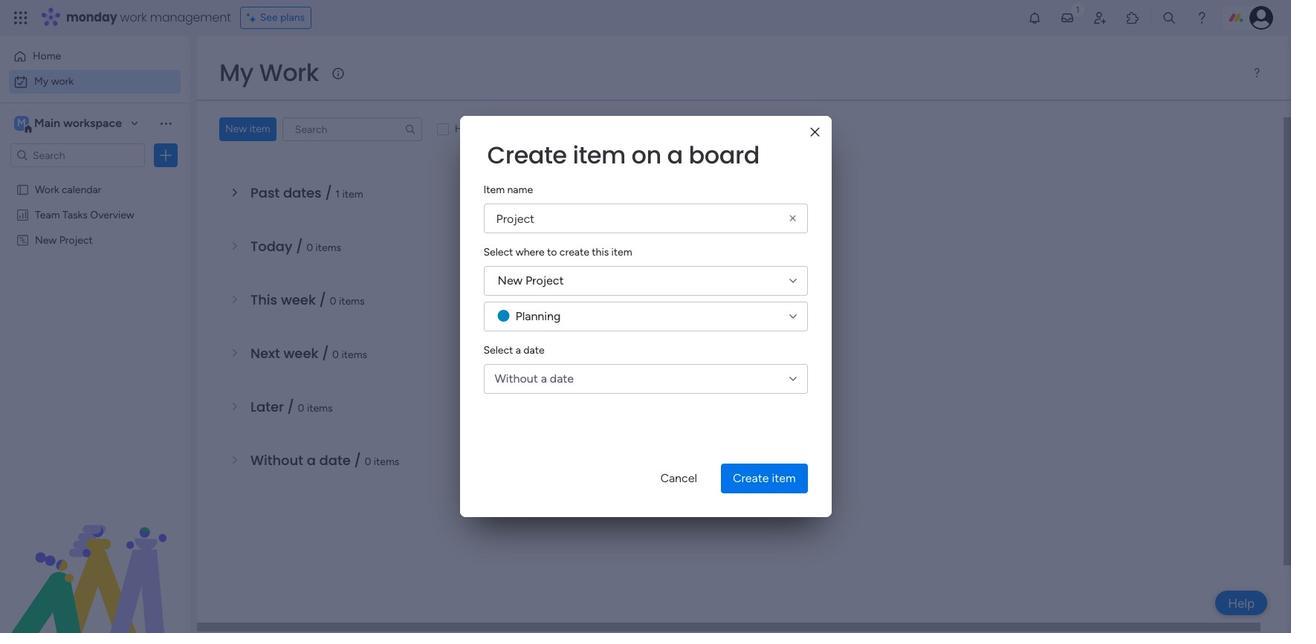 Task type: describe. For each thing, give the bounding box(es) containing it.
Filter dashboard by text search field
[[282, 117, 422, 141]]

see plans button
[[240, 7, 312, 29]]

lottie animation image
[[0, 483, 190, 633]]

1 vertical spatial new project
[[498, 274, 564, 288]]

search everything image
[[1162, 10, 1177, 25]]

search image
[[404, 123, 416, 135]]

without for without a date
[[495, 372, 538, 386]]

create item on a board
[[487, 138, 760, 172]]

next week / 0 items
[[251, 344, 367, 363]]

items inside next week / 0 items
[[342, 349, 367, 361]]

cancel
[[661, 471, 697, 486]]

public dashboard image
[[16, 207, 30, 222]]

new inside list box
[[35, 233, 57, 246]]

2 vertical spatial new
[[498, 274, 523, 288]]

0 inside today / 0 items
[[306, 242, 313, 254]]

select a date
[[484, 344, 545, 357]]

week for next
[[284, 344, 319, 363]]

m
[[17, 117, 26, 129]]

this week / 0 items
[[251, 291, 365, 309]]

this
[[251, 291, 277, 309]]

project inside list box
[[59, 233, 93, 246]]

calendar
[[62, 183, 101, 196]]

a right on
[[667, 138, 683, 172]]

later / 0 items
[[251, 398, 333, 416]]

list box containing work calendar
[[0, 174, 190, 453]]

notifications image
[[1028, 10, 1042, 25]]

tasks
[[62, 208, 88, 221]]

later
[[251, 398, 284, 416]]

without a date
[[495, 372, 574, 386]]

my work link
[[9, 70, 181, 94]]

home option
[[9, 45, 181, 68]]

main
[[34, 116, 60, 130]]

dates
[[283, 184, 322, 202]]

workspace
[[63, 116, 122, 130]]

date for select a date
[[524, 344, 545, 357]]

0 inside without a date / 0 items
[[365, 456, 371, 468]]

to
[[547, 246, 557, 259]]

invite members image
[[1093, 10, 1108, 25]]

help
[[1228, 596, 1255, 611]]

hide
[[455, 123, 477, 135]]

0 inside later / 0 items
[[298, 402, 304, 415]]

v2 circle image
[[498, 309, 510, 323]]

see
[[260, 11, 278, 24]]

work calendar
[[35, 183, 101, 196]]

past dates / 1 item
[[251, 184, 363, 202]]

name
[[507, 184, 533, 196]]

item
[[484, 184, 505, 196]]

past
[[251, 184, 280, 202]]

on
[[632, 138, 662, 172]]

overview
[[90, 208, 134, 221]]

this
[[592, 246, 609, 259]]

plans
[[280, 11, 305, 24]]

hide done items
[[455, 123, 531, 135]]

0 vertical spatial new project
[[35, 233, 93, 246]]

new item button
[[219, 117, 276, 141]]

main workspace
[[34, 116, 122, 130]]

planning
[[516, 309, 561, 323]]

create item button
[[721, 464, 808, 494]]

management
[[150, 9, 231, 26]]

item for create item on a board
[[573, 138, 626, 172]]

help button
[[1216, 591, 1268, 616]]

week for this
[[281, 291, 316, 309]]

without a date / 0 items
[[251, 451, 400, 470]]

done
[[479, 123, 503, 135]]

create for create item on a board
[[487, 138, 567, 172]]

date for without a date / 0 items
[[319, 451, 351, 470]]

item inside past dates / 1 item
[[342, 188, 363, 201]]

board
[[689, 138, 760, 172]]

monday
[[66, 9, 117, 26]]

create item
[[733, 471, 796, 486]]

1
[[336, 188, 340, 201]]

team tasks overview
[[35, 208, 134, 221]]



Task type: locate. For each thing, give the bounding box(es) containing it.
lottie animation element
[[0, 483, 190, 633]]

list box
[[0, 174, 190, 453]]

0 vertical spatial without
[[495, 372, 538, 386]]

create inside create item button
[[733, 471, 769, 486]]

1 horizontal spatial project
[[526, 274, 564, 288]]

without down select a date
[[495, 372, 538, 386]]

new down "my work"
[[225, 123, 247, 135]]

items inside later / 0 items
[[307, 402, 333, 415]]

home
[[33, 50, 61, 62]]

1 horizontal spatial without
[[495, 372, 538, 386]]

select
[[484, 246, 513, 259], [484, 344, 513, 357]]

1 image
[[1071, 1, 1085, 17]]

without down the later
[[251, 451, 303, 470]]

work for my
[[51, 75, 74, 88]]

/
[[325, 184, 332, 202], [296, 237, 303, 256], [319, 291, 326, 309], [322, 344, 329, 363], [287, 398, 294, 416], [354, 451, 361, 470]]

0 vertical spatial new
[[225, 123, 247, 135]]

For example, project proposal text field
[[484, 204, 808, 233]]

1 horizontal spatial my
[[219, 56, 253, 89]]

item for new item
[[250, 123, 270, 135]]

1 vertical spatial work
[[51, 75, 74, 88]]

where
[[516, 246, 545, 259]]

work right 'public board' icon
[[35, 183, 59, 196]]

without for without a date / 0 items
[[251, 451, 303, 470]]

new down where
[[498, 274, 523, 288]]

1 vertical spatial without
[[251, 451, 303, 470]]

update feed image
[[1060, 10, 1075, 25]]

1 vertical spatial create
[[733, 471, 769, 486]]

0 vertical spatial select
[[484, 246, 513, 259]]

my inside option
[[34, 75, 48, 88]]

team
[[35, 208, 60, 221]]

0
[[306, 242, 313, 254], [330, 295, 336, 308], [332, 349, 339, 361], [298, 402, 304, 415], [365, 456, 371, 468]]

project down to
[[526, 274, 564, 288]]

item name
[[484, 184, 533, 196]]

0 vertical spatial week
[[281, 291, 316, 309]]

new project
[[35, 233, 93, 246], [498, 274, 564, 288]]

work for monday
[[120, 9, 147, 26]]

1 select from the top
[[484, 246, 513, 259]]

0 vertical spatial work
[[120, 9, 147, 26]]

1 horizontal spatial work
[[259, 56, 319, 89]]

a down later / 0 items
[[307, 451, 316, 470]]

1 horizontal spatial create
[[733, 471, 769, 486]]

week right next
[[284, 344, 319, 363]]

0 horizontal spatial my
[[34, 75, 48, 88]]

my
[[219, 56, 253, 89], [34, 75, 48, 88]]

select product image
[[13, 10, 28, 25]]

close image
[[811, 127, 820, 138]]

without
[[495, 372, 538, 386], [251, 451, 303, 470]]

my work
[[219, 56, 319, 89]]

work
[[259, 56, 319, 89], [35, 183, 59, 196]]

new project down where
[[498, 274, 564, 288]]

workspace image
[[14, 115, 29, 132]]

project down tasks
[[59, 233, 93, 246]]

today / 0 items
[[251, 237, 341, 256]]

1 vertical spatial new
[[35, 233, 57, 246]]

0 horizontal spatial new project
[[35, 233, 93, 246]]

work
[[120, 9, 147, 26], [51, 75, 74, 88]]

0 vertical spatial project
[[59, 233, 93, 246]]

items
[[506, 123, 531, 135], [316, 242, 341, 254], [339, 295, 365, 308], [342, 349, 367, 361], [307, 402, 333, 415], [374, 456, 400, 468]]

new
[[225, 123, 247, 135], [35, 233, 57, 246], [498, 274, 523, 288]]

items inside this week / 0 items
[[339, 295, 365, 308]]

1 horizontal spatial date
[[524, 344, 545, 357]]

a
[[667, 138, 683, 172], [516, 344, 521, 357], [541, 372, 547, 386], [307, 451, 316, 470]]

cancel button
[[649, 464, 709, 494]]

0 horizontal spatial without
[[251, 451, 303, 470]]

date down planning
[[550, 372, 574, 386]]

0 horizontal spatial create
[[487, 138, 567, 172]]

project
[[59, 233, 93, 246], [526, 274, 564, 288]]

1 vertical spatial select
[[484, 344, 513, 357]]

new item
[[225, 123, 270, 135]]

a for without a date
[[541, 372, 547, 386]]

select left where
[[484, 246, 513, 259]]

select for select a date
[[484, 344, 513, 357]]

work down home
[[51, 75, 74, 88]]

0 horizontal spatial date
[[319, 451, 351, 470]]

0 horizontal spatial work
[[35, 183, 59, 196]]

items inside today / 0 items
[[316, 242, 341, 254]]

0 vertical spatial create
[[487, 138, 567, 172]]

next
[[251, 344, 280, 363]]

a up without a date
[[516, 344, 521, 357]]

date
[[524, 344, 545, 357], [550, 372, 574, 386], [319, 451, 351, 470]]

my down home
[[34, 75, 48, 88]]

date down later / 0 items
[[319, 451, 351, 470]]

1 vertical spatial work
[[35, 183, 59, 196]]

1 vertical spatial week
[[284, 344, 319, 363]]

2 horizontal spatial date
[[550, 372, 574, 386]]

week
[[281, 291, 316, 309], [284, 344, 319, 363]]

0 vertical spatial work
[[259, 56, 319, 89]]

0 horizontal spatial work
[[51, 75, 74, 88]]

my work option
[[9, 70, 181, 94]]

item
[[250, 123, 270, 135], [573, 138, 626, 172], [342, 188, 363, 201], [612, 246, 632, 259], [772, 471, 796, 486]]

a for without a date / 0 items
[[307, 451, 316, 470]]

2 vertical spatial date
[[319, 451, 351, 470]]

a for select a date
[[516, 344, 521, 357]]

1 horizontal spatial work
[[120, 9, 147, 26]]

create right the cancel
[[733, 471, 769, 486]]

work inside option
[[51, 75, 74, 88]]

create
[[487, 138, 567, 172], [733, 471, 769, 486]]

home link
[[9, 45, 181, 68]]

date up without a date
[[524, 344, 545, 357]]

0 vertical spatial date
[[524, 344, 545, 357]]

option
[[0, 176, 190, 179]]

see plans
[[260, 11, 305, 24]]

2 horizontal spatial new
[[498, 274, 523, 288]]

create up name
[[487, 138, 567, 172]]

monday work management
[[66, 9, 231, 26]]

items inside without a date / 0 items
[[374, 456, 400, 468]]

0 horizontal spatial new
[[35, 233, 57, 246]]

new inside new item button
[[225, 123, 247, 135]]

1 vertical spatial date
[[550, 372, 574, 386]]

workspace selection element
[[14, 115, 124, 134]]

help image
[[1195, 10, 1210, 25]]

new down team
[[35, 233, 57, 246]]

select for select where to create this item
[[484, 246, 513, 259]]

week right 'this'
[[281, 291, 316, 309]]

create
[[560, 246, 589, 259]]

my up new item
[[219, 56, 253, 89]]

select where to create this item
[[484, 246, 632, 259]]

monday marketplace image
[[1126, 10, 1141, 25]]

item for create item
[[772, 471, 796, 486]]

1 horizontal spatial new
[[225, 123, 247, 135]]

work down plans at left
[[259, 56, 319, 89]]

0 inside next week / 0 items
[[332, 349, 339, 361]]

create for create item
[[733, 471, 769, 486]]

2 select from the top
[[484, 344, 513, 357]]

work right monday
[[120, 9, 147, 26]]

None search field
[[282, 117, 422, 141]]

my for my work
[[34, 75, 48, 88]]

today
[[251, 237, 293, 256]]

0 horizontal spatial project
[[59, 233, 93, 246]]

new project down tasks
[[35, 233, 93, 246]]

my for my work
[[219, 56, 253, 89]]

Search in workspace field
[[31, 147, 124, 164]]

1 horizontal spatial new project
[[498, 274, 564, 288]]

my work
[[34, 75, 74, 88]]

public board image
[[16, 182, 30, 196]]

1 vertical spatial project
[[526, 274, 564, 288]]

0 inside this week / 0 items
[[330, 295, 336, 308]]

a down select a date
[[541, 372, 547, 386]]

date for without a date
[[550, 372, 574, 386]]

select down "v2 circle" icon
[[484, 344, 513, 357]]

jacob simon image
[[1250, 6, 1274, 30]]



Task type: vqa. For each thing, say whether or not it's contained in the screenshot.
header element
no



